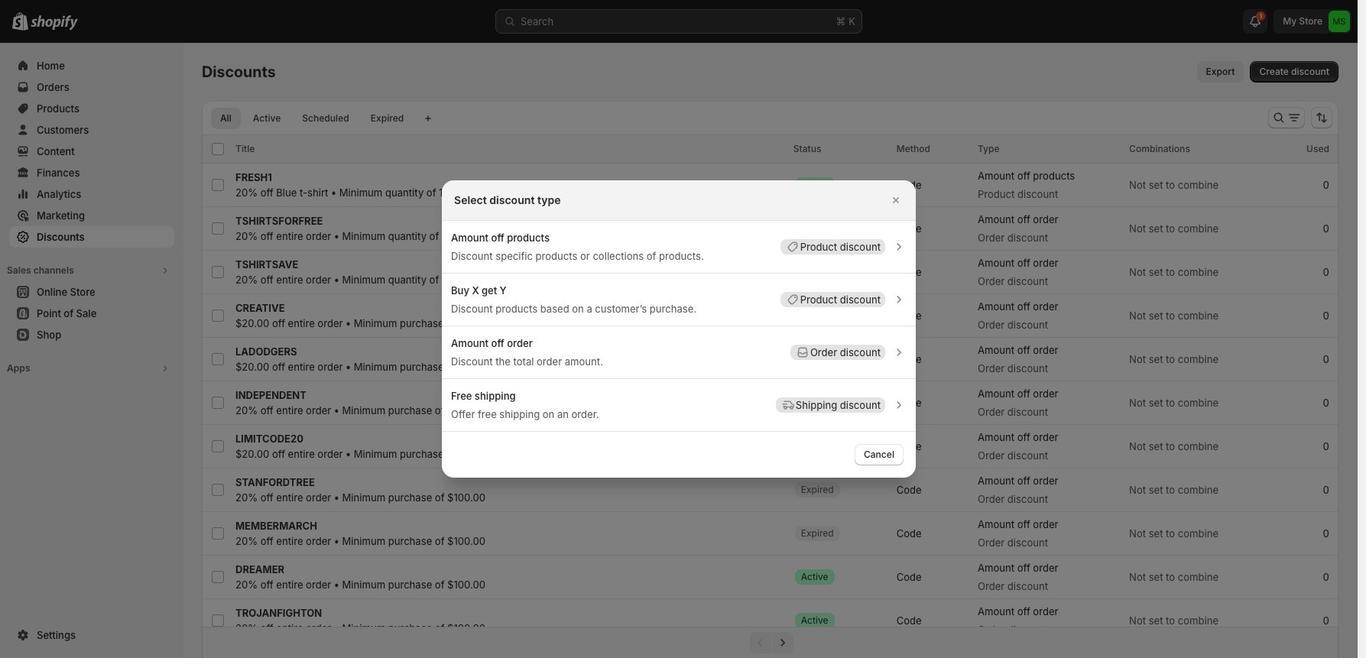 Task type: locate. For each thing, give the bounding box(es) containing it.
dialog
[[0, 180, 1358, 478]]

shopify image
[[31, 15, 78, 31]]

tab list
[[208, 107, 416, 129]]

pagination element
[[202, 627, 1339, 658]]



Task type: vqa. For each thing, say whether or not it's contained in the screenshot.
Friday element for thursday ELEMENT for the 'Tuesday' element corresponding to first MONDAY element from the left the Saturday element
no



